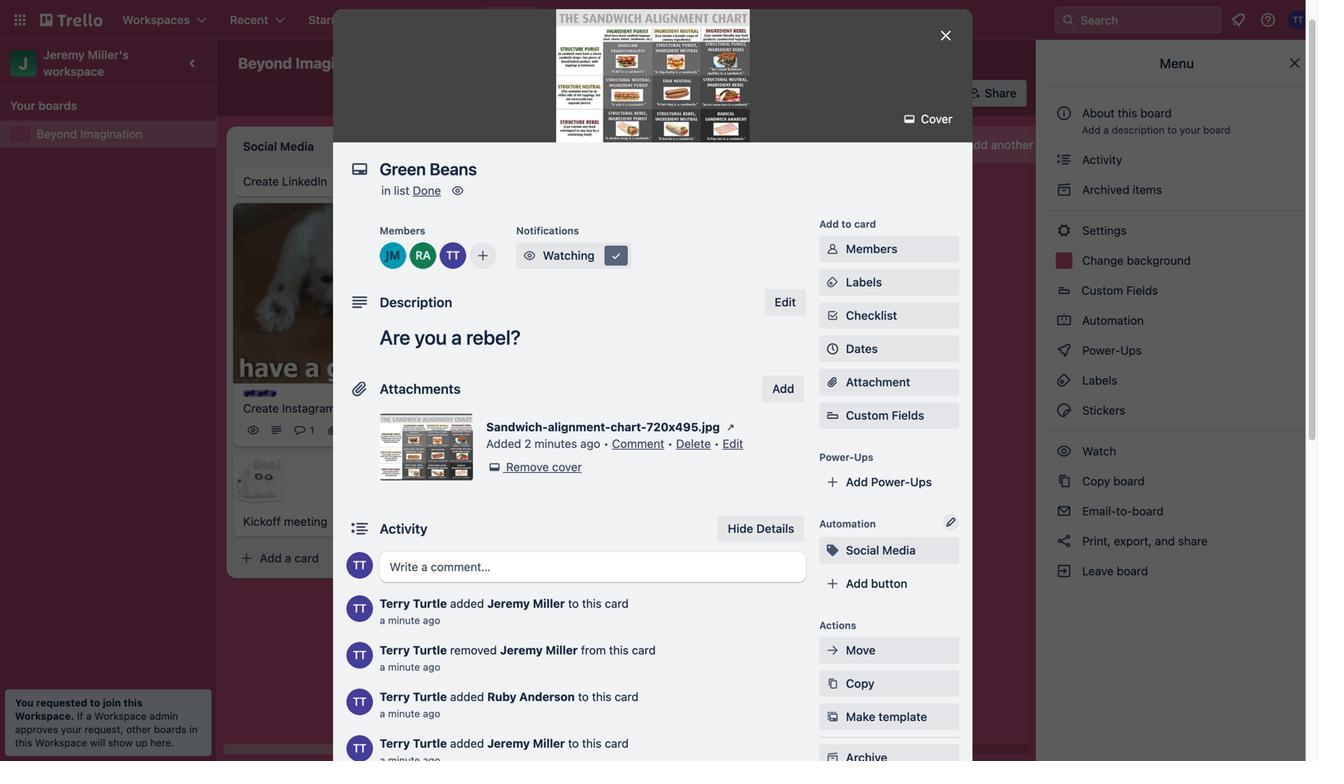 Task type: locate. For each thing, give the bounding box(es) containing it.
copy up email-
[[1083, 474, 1111, 488]]

sm image inside leave board link
[[1056, 563, 1073, 580]]

to down write a comment text box
[[568, 597, 579, 611]]

0 horizontal spatial custom
[[846, 409, 889, 422]]

1 horizontal spatial custom fields
[[1082, 284, 1159, 297]]

4 terry from the top
[[380, 737, 410, 751]]

ruby anderson (rubyanderson7) image right 'chart-'
[[656, 404, 676, 424]]

added down the terry turtle added ruby anderson to this card a minute ago
[[450, 737, 484, 751]]

2 minute from the top
[[388, 661, 420, 673]]

1 vertical spatial custom fields
[[846, 409, 925, 422]]

jeremy miller (jeremymiller198) image up cover 'link'
[[912, 82, 935, 105]]

0 vertical spatial minute
[[388, 615, 420, 626]]

boards down admin
[[154, 724, 187, 736]]

0 horizontal spatial your
[[61, 724, 82, 736]]

2 a minute ago link from the top
[[380, 661, 441, 673]]

add inside about this board add a description to your board
[[1082, 124, 1101, 136]]

watching button
[[516, 242, 631, 269]]

custom fields button up automation link
[[1046, 277, 1309, 304]]

sm image for move link
[[825, 642, 841, 659]]

terry for terry turtle added jeremy miller to this card
[[380, 737, 410, 751]]

sm image for watch link
[[1056, 443, 1073, 460]]

None text field
[[372, 154, 921, 184]]

1 vertical spatial minute
[[388, 661, 420, 673]]

0 vertical spatial boards
[[38, 99, 77, 112]]

create from template… image
[[900, 424, 913, 437], [663, 445, 676, 459], [427, 552, 440, 565]]

miller for to this card
[[533, 597, 565, 611]]

pie
[[764, 386, 780, 400]]

fields
[[1127, 284, 1159, 297], [892, 409, 925, 422]]

1 vertical spatial workspace
[[35, 737, 87, 749]]

labels up the "stickers"
[[1080, 374, 1118, 387]]

0 vertical spatial imagination
[[296, 54, 380, 72]]

edit
[[775, 295, 796, 309], [723, 437, 744, 451]]

custom fields button
[[1046, 277, 1309, 304], [820, 407, 960, 424]]

0 notifications image
[[1229, 10, 1249, 30]]

sm image inside print, export, and share link
[[1056, 533, 1073, 550]]

1 horizontal spatial in
[[382, 184, 391, 197]]

turtle for terry turtle added jeremy miller to this card
[[413, 737, 447, 751]]

miller inside terry turtle removed jeremy miller from this card a minute ago
[[546, 644, 578, 657]]

1 create from the top
[[243, 175, 279, 188]]

0 vertical spatial edit
[[775, 295, 796, 309]]

back to home image
[[40, 7, 102, 33]]

0 vertical spatial in
[[382, 184, 391, 197]]

copy inside copy link
[[846, 677, 875, 691]]

beyond
[[238, 54, 292, 72], [37, 127, 77, 141]]

print, export, and share link
[[1046, 528, 1309, 555]]

0 horizontal spatial members
[[380, 225, 426, 237]]

sm image inside settings link
[[1056, 222, 1073, 239]]

imagination
[[296, 54, 380, 72], [80, 127, 143, 141]]

leftover
[[716, 386, 761, 400]]

0 horizontal spatial labels link
[[820, 269, 960, 296]]

sm image inside labels link
[[1056, 372, 1073, 389]]

sm image for rightmost labels link
[[1056, 372, 1073, 389]]

fields down attachment button
[[892, 409, 925, 422]]

change background
[[1080, 254, 1191, 267]]

a minute ago link
[[380, 615, 441, 626], [380, 661, 441, 673], [380, 708, 441, 720]]

sm image inside activity link
[[1056, 152, 1073, 168]]

1 terry from the top
[[380, 597, 410, 611]]

turtle for terry turtle added ruby anderson to this card a minute ago
[[413, 690, 447, 704]]

power- inside power-ups link
[[1083, 344, 1121, 357]]

0 horizontal spatial imagination
[[80, 127, 143, 141]]

workspace down the join
[[94, 711, 147, 722]]

1 vertical spatial create from template… image
[[663, 445, 676, 459]]

0 vertical spatial labels link
[[820, 269, 960, 296]]

labels up checklist
[[846, 275, 882, 289]]

fields down change background
[[1127, 284, 1159, 297]]

terry turtle (terryturtle) image
[[397, 420, 417, 440]]

1 horizontal spatial edit
[[775, 295, 796, 309]]

a minute ago link for terry turtle added ruby anderson to this card a minute ago
[[380, 708, 441, 720]]

show
[[108, 737, 133, 749]]

email-to-board
[[1080, 504, 1164, 518]]

sm image inside copy link
[[825, 676, 841, 692]]

1 vertical spatial beyond imagination
[[37, 127, 143, 141]]

3 minute from the top
[[388, 708, 420, 720]]

sm image for stickers link
[[1056, 402, 1073, 419]]

power- up social media button
[[871, 475, 911, 489]]

list inside button
[[1037, 138, 1054, 152]]

your up activity link
[[1180, 124, 1201, 136]]

miller left from
[[546, 644, 578, 657]]

sm image for members link
[[825, 241, 841, 257]]

2 create from the top
[[243, 402, 279, 415]]

to up activity link
[[1168, 124, 1177, 136]]

labels link down power-ups link
[[1046, 367, 1309, 394]]

custom fields button down attachment button
[[820, 407, 960, 424]]

2 horizontal spatial power-ups
[[1080, 344, 1146, 357]]

1 horizontal spatial imagination
[[296, 54, 380, 72]]

add left button
[[846, 577, 868, 591]]

workspace down "approves"
[[35, 737, 87, 749]]

create
[[243, 175, 279, 188], [243, 402, 279, 415]]

0 vertical spatial custom fields
[[1082, 284, 1159, 297]]

1 vertical spatial activity
[[380, 521, 428, 537]]

1 horizontal spatial add a card button
[[470, 439, 656, 465]]

add a card button down kickoff meeting 'link'
[[233, 545, 420, 572]]

minute inside terry turtle added jeremy miller to this card a minute ago
[[388, 615, 420, 626]]

added
[[487, 437, 522, 451]]

miller inside terry turtle added jeremy miller to this card a minute ago
[[533, 597, 565, 611]]

ago for terry turtle added ruby anderson to this card a minute ago
[[423, 708, 441, 720]]

custom down attachment
[[846, 409, 889, 422]]

ruby anderson (rubyanderson7) image up attachment
[[870, 345, 890, 365]]

members
[[380, 225, 426, 237], [846, 242, 898, 256]]

search image
[[1062, 13, 1075, 27]]

create for create instagram
[[243, 402, 279, 415]]

power-ups link
[[1046, 337, 1309, 364]]

add another list button
[[936, 127, 1163, 163]]

terry turtle (terryturtle) image
[[1289, 10, 1309, 30], [890, 82, 914, 105], [440, 242, 467, 269], [846, 345, 866, 365], [610, 404, 630, 424], [347, 552, 373, 579], [347, 596, 373, 622], [347, 642, 373, 669], [347, 689, 373, 716], [347, 736, 373, 761]]

minute
[[388, 615, 420, 626], [388, 661, 420, 673], [388, 708, 420, 720]]

jeremy up workspace at the top left of page
[[43, 48, 85, 62]]

description
[[1112, 124, 1165, 136]]

sm image inside 'make template' link
[[825, 709, 841, 726]]

anderson
[[520, 690, 575, 704]]

sm image inside "copy board" link
[[1056, 473, 1073, 490]]

in right the other at the bottom left
[[189, 724, 198, 736]]

sm image
[[450, 182, 466, 199], [1056, 222, 1073, 239], [825, 241, 841, 257], [521, 247, 538, 264], [1056, 342, 1073, 359], [1056, 372, 1073, 389], [723, 419, 739, 436], [487, 459, 503, 476], [1056, 503, 1073, 520], [825, 542, 841, 559], [825, 676, 841, 692]]

1 vertical spatial power-ups
[[1080, 344, 1146, 357]]

board up "print, export, and share"
[[1133, 504, 1164, 518]]

1 horizontal spatial beyond imagination
[[238, 54, 380, 72]]

hide details
[[728, 522, 795, 536]]

add a card up "remove"
[[497, 445, 556, 459]]

1 vertical spatial custom
[[846, 409, 889, 422]]

add a card up edit link in the right of the page
[[733, 423, 792, 437]]

2 vertical spatial power-ups
[[820, 452, 874, 463]]

jeremy inside terry turtle added jeremy miller to this card a minute ago
[[487, 597, 530, 611]]

add button
[[763, 376, 805, 402]]

workspace.
[[15, 711, 74, 722]]

board
[[1141, 106, 1172, 120], [1204, 124, 1231, 136], [1114, 474, 1145, 488], [1133, 504, 1164, 518], [1117, 564, 1149, 578]]

1 vertical spatial add a card
[[497, 445, 556, 459]]

your
[[1180, 124, 1201, 136], [61, 724, 82, 736]]

1 vertical spatial your
[[61, 724, 82, 736]]

1 vertical spatial added
[[450, 690, 484, 704]]

to right the anderson
[[578, 690, 589, 704]]

ruby anderson (rubyanderson7) image
[[934, 82, 957, 105], [410, 242, 437, 269], [870, 345, 890, 365], [656, 404, 676, 424]]

comment link
[[612, 437, 665, 451]]

3 a minute ago link from the top
[[380, 708, 441, 720]]

social
[[846, 544, 880, 557]]

ago
[[581, 437, 601, 451], [423, 615, 441, 626], [423, 661, 441, 673], [423, 708, 441, 720]]

labels link down members link
[[820, 269, 960, 296]]

custom fields for add to card
[[846, 409, 925, 422]]

2 horizontal spatial add a card
[[733, 423, 792, 437]]

a inside terry turtle removed jeremy miller from this card a minute ago
[[380, 661, 385, 673]]

create for create linkedin
[[243, 175, 279, 188]]

remove
[[506, 460, 549, 474]]

up
[[136, 737, 148, 749]]

boards right "your"
[[38, 99, 77, 112]]

sm image
[[714, 80, 737, 103], [902, 111, 918, 127], [1056, 152, 1073, 168], [1056, 182, 1073, 198], [608, 247, 625, 264], [825, 274, 841, 291], [825, 307, 841, 324], [1056, 312, 1073, 329], [1056, 402, 1073, 419], [1056, 443, 1073, 460], [1056, 473, 1073, 490], [1056, 533, 1073, 550], [1056, 563, 1073, 580], [825, 642, 841, 659], [825, 709, 841, 726], [825, 750, 841, 761]]

1 horizontal spatial custom fields button
[[1046, 277, 1309, 304]]

miller
[[533, 597, 565, 611], [546, 644, 578, 657], [533, 737, 565, 751]]

copy inside "copy board" link
[[1083, 474, 1111, 488]]

your down if
[[61, 724, 82, 736]]

sm image for 'make template' link
[[825, 709, 841, 726]]

archived items link
[[1046, 177, 1309, 203]]

0 vertical spatial beyond imagination
[[238, 54, 380, 72]]

2 turtle from the top
[[413, 644, 447, 657]]

create left the linkedin
[[243, 175, 279, 188]]

0 vertical spatial custom fields button
[[1046, 277, 1309, 304]]

power- down customize views icon
[[639, 86, 678, 100]]

sm image for remove cover link
[[487, 459, 503, 476]]

beyond imagination
[[238, 54, 380, 72], [37, 127, 143, 141]]

custom fields down change background
[[1082, 284, 1159, 297]]

1 horizontal spatial labels
[[1080, 374, 1118, 387]]

sm image inside social media button
[[825, 542, 841, 559]]

1 horizontal spatial activity
[[1080, 153, 1123, 167]]

hide
[[728, 522, 754, 536]]

sm image inside checklist link
[[825, 307, 841, 324]]

0 vertical spatial your
[[1180, 124, 1201, 136]]

power- inside "add power-ups" link
[[871, 475, 911, 489]]

0 vertical spatial fields
[[1127, 284, 1159, 297]]

this inside terry turtle removed jeremy miller from this card a minute ago
[[609, 644, 629, 657]]

jeremy miller (jeremymiller198) image
[[912, 82, 935, 105], [380, 242, 407, 269], [893, 345, 913, 365], [633, 404, 653, 424]]

added for ruby anderson
[[450, 690, 484, 704]]

open information menu image
[[1260, 12, 1277, 28]]

1 vertical spatial imagination
[[80, 127, 143, 141]]

sm image inside automation link
[[1056, 312, 1073, 329]]

list right another
[[1037, 138, 1054, 152]]

members down add to card
[[846, 242, 898, 256]]

power-ups up add power-ups
[[820, 452, 874, 463]]

turtle inside the terry turtle added ruby anderson to this card a minute ago
[[413, 690, 447, 704]]

0 horizontal spatial automation
[[737, 86, 800, 100]]

this inside you requested to join this workspace.
[[124, 697, 143, 709]]

add button
[[846, 577, 908, 591]]

added inside the terry turtle added ruby anderson to this card a minute ago
[[450, 690, 484, 704]]

1 vertical spatial a minute ago link
[[380, 661, 441, 673]]

turtle inside terry turtle removed jeremy miller from this card a minute ago
[[413, 644, 447, 657]]

1 horizontal spatial members
[[846, 242, 898, 256]]

list left 'done'
[[394, 184, 410, 197]]

custom down change
[[1082, 284, 1124, 297]]

0 horizontal spatial create from template… image
[[427, 552, 440, 565]]

ago inside the terry turtle added ruby anderson to this card a minute ago
[[423, 708, 441, 720]]

miller for from this card
[[546, 644, 578, 657]]

power-ups down customize views icon
[[639, 86, 700, 100]]

sm image inside power-ups link
[[1056, 342, 1073, 359]]

custom fields button for menu
[[1046, 277, 1309, 304]]

1 a minute ago link from the top
[[380, 615, 441, 626]]

boards
[[38, 99, 77, 112], [154, 724, 187, 736]]

copy up make
[[846, 677, 875, 691]]

1 vertical spatial members
[[846, 242, 898, 256]]

ago for terry turtle removed jeremy miller from this card a minute ago
[[423, 661, 441, 673]]

0 horizontal spatial custom fields
[[846, 409, 925, 422]]

sm image for email-to-board link at right bottom
[[1056, 503, 1073, 520]]

ago inside terry turtle added jeremy miller to this card a minute ago
[[423, 615, 441, 626]]

sm image inside move link
[[825, 642, 841, 659]]

1 horizontal spatial your
[[1180, 124, 1201, 136]]

members link
[[820, 236, 960, 262]]

0 horizontal spatial custom fields button
[[820, 407, 960, 424]]

added inside terry turtle added jeremy miller to this card a minute ago
[[450, 597, 484, 611]]

custom for add to card
[[846, 409, 889, 422]]

turtle for terry turtle removed jeremy miller from this card a minute ago
[[413, 644, 447, 657]]

terry inside terry turtle removed jeremy miller from this card a minute ago
[[380, 644, 410, 657]]

1 vertical spatial labels link
[[1046, 367, 1309, 394]]

jeremy for terry turtle added jeremy miller to this card a minute ago
[[487, 597, 530, 611]]

0 horizontal spatial add a card
[[260, 552, 319, 565]]

add inside button
[[773, 382, 795, 396]]

kickoff meeting link
[[243, 514, 437, 530]]

sm image inside stickers link
[[1056, 402, 1073, 419]]

0 vertical spatial beyond
[[238, 54, 292, 72]]

add right leftover
[[773, 382, 795, 396]]

1 vertical spatial miller
[[546, 644, 578, 657]]

miller down the anderson
[[533, 737, 565, 751]]

you
[[415, 326, 447, 349]]

copy
[[1083, 474, 1111, 488], [846, 677, 875, 691]]

sm image inside cover 'link'
[[902, 111, 918, 127]]

sm image for cover 'link'
[[902, 111, 918, 127]]

0 vertical spatial create
[[243, 175, 279, 188]]

sandwich-
[[487, 420, 548, 434]]

minute inside terry turtle removed jeremy miller from this card a minute ago
[[388, 661, 420, 673]]

turtle
[[413, 597, 447, 611], [413, 644, 447, 657], [413, 690, 447, 704], [413, 737, 447, 751]]

board up the to-
[[1114, 474, 1145, 488]]

create down color: purple, title: none 'icon'
[[243, 402, 279, 415]]

0 horizontal spatial edit
[[723, 437, 744, 451]]

0 horizontal spatial list
[[394, 184, 410, 197]]

a inside if a workspace admin approves your request, other boards in this workspace will show up here.
[[86, 711, 92, 722]]

a minute ago link for terry turtle removed jeremy miller from this card a minute ago
[[380, 661, 441, 673]]

custom fields
[[1082, 284, 1159, 297], [846, 409, 925, 422]]

automation link
[[1046, 307, 1309, 334]]

turtle inside terry turtle added jeremy miller to this card a minute ago
[[413, 597, 447, 611]]

edit inside button
[[775, 295, 796, 309]]

checklist link
[[820, 302, 960, 329]]

1 vertical spatial custom fields button
[[820, 407, 960, 424]]

ago inside terry turtle removed jeremy miller from this card a minute ago
[[423, 661, 441, 673]]

card
[[855, 218, 877, 230], [768, 423, 792, 437], [531, 445, 556, 459], [295, 552, 319, 565], [605, 597, 629, 611], [632, 644, 656, 657], [615, 690, 639, 704], [605, 737, 629, 751]]

0 vertical spatial members
[[380, 225, 426, 237]]

labels
[[846, 275, 882, 289], [1080, 374, 1118, 387]]

miller's
[[88, 48, 129, 62]]

export,
[[1114, 534, 1152, 548]]

add down kickoff
[[260, 552, 282, 565]]

1 horizontal spatial boards
[[154, 724, 187, 736]]

1 horizontal spatial power-ups
[[820, 452, 874, 463]]

make template
[[846, 710, 928, 724]]

sm image for activity link
[[1056, 152, 1073, 168]]

sm image inside the archived items link
[[1056, 182, 1073, 198]]

this inside about this board add a description to your board
[[1118, 106, 1138, 120]]

0 horizontal spatial beyond imagination
[[37, 127, 143, 141]]

terry for terry turtle added jeremy miller to this card a minute ago
[[380, 597, 410, 611]]

Write a comment text field
[[380, 552, 806, 582]]

menu
[[1160, 55, 1195, 71]]

sm image for power-ups link
[[1056, 342, 1073, 359]]

power-ups inside power-ups link
[[1080, 344, 1146, 357]]

1 vertical spatial fields
[[892, 409, 925, 422]]

sm image inside members link
[[825, 241, 841, 257]]

0 horizontal spatial fields
[[892, 409, 925, 422]]

jeremy miller's workspace
[[43, 48, 132, 78]]

ups
[[678, 86, 700, 100], [1121, 344, 1142, 357], [855, 452, 874, 463], [911, 475, 932, 489]]

to inside terry turtle added jeremy miller to this card a minute ago
[[568, 597, 579, 611]]

power-ups
[[639, 86, 700, 100], [1080, 344, 1146, 357], [820, 452, 874, 463]]

sm image inside email-to-board link
[[1056, 503, 1073, 520]]

a inside terry turtle added jeremy miller to this card a minute ago
[[380, 615, 385, 626]]

0 horizontal spatial power-ups
[[639, 86, 700, 100]]

2 added from the top
[[450, 690, 484, 704]]

in left 'done'
[[382, 184, 391, 197]]

add left another
[[966, 138, 988, 152]]

0 vertical spatial add a card
[[733, 423, 792, 437]]

2 vertical spatial add a card
[[260, 552, 319, 565]]

2 vertical spatial miller
[[533, 737, 565, 751]]

1 horizontal spatial custom
[[1082, 284, 1124, 297]]

1 turtle from the top
[[413, 597, 447, 611]]

add left the 2
[[497, 445, 519, 459]]

Board name text field
[[230, 50, 389, 77]]

sm image inside watch link
[[1056, 443, 1073, 460]]

3 terry from the top
[[380, 690, 410, 704]]

terry inside the terry turtle added ruby anderson to this card a minute ago
[[380, 690, 410, 704]]

jeremy
[[43, 48, 85, 62], [487, 597, 530, 611], [500, 644, 543, 657], [487, 737, 530, 751]]

jeremy inside terry turtle removed jeremy miller from this card a minute ago
[[500, 644, 543, 657]]

add up members link
[[820, 218, 839, 230]]

720x495.jpg
[[647, 420, 720, 434]]

0 vertical spatial power-ups
[[639, 86, 700, 100]]

3 turtle from the top
[[413, 690, 447, 704]]

add a card
[[733, 423, 792, 437], [497, 445, 556, 459], [260, 552, 319, 565]]

jeremy down the terry turtle added ruby anderson to this card a minute ago
[[487, 737, 530, 751]]

0 horizontal spatial add a card button
[[233, 545, 420, 572]]

ups left automation button
[[678, 86, 700, 100]]

1 vertical spatial labels
[[1080, 374, 1118, 387]]

1 horizontal spatial copy
[[1083, 474, 1111, 488]]

terry turtle added jeremy miller to this card a minute ago
[[380, 597, 629, 626]]

0 horizontal spatial in
[[189, 724, 198, 736]]

archived items
[[1080, 183, 1163, 197]]

0 horizontal spatial copy
[[846, 677, 875, 691]]

1 vertical spatial create
[[243, 402, 279, 415]]

add a card button for rightmost the create from template… image
[[706, 417, 893, 444]]

add
[[1082, 124, 1101, 136], [966, 138, 988, 152], [820, 218, 839, 230], [773, 382, 795, 396], [733, 423, 755, 437], [497, 445, 519, 459], [846, 475, 868, 489], [260, 552, 282, 565], [846, 577, 868, 591]]

add a card button down leftover pie link
[[706, 417, 893, 444]]

added up removed
[[450, 597, 484, 611]]

add a card down kickoff meeting
[[260, 552, 319, 565]]

this inside the terry turtle added ruby anderson to this card a minute ago
[[592, 690, 612, 704]]

stickers link
[[1046, 397, 1309, 424]]

2 vertical spatial added
[[450, 737, 484, 751]]

1 horizontal spatial automation
[[820, 518, 876, 530]]

0 vertical spatial miller
[[533, 597, 565, 611]]

beyond imagination inside beyond imagination text field
[[238, 54, 380, 72]]

in inside if a workspace admin approves your request, other boards in this workspace will show up here.
[[189, 724, 198, 736]]

0 vertical spatial activity
[[1080, 153, 1123, 167]]

remove cover link
[[487, 459, 582, 476]]

Search field
[[1075, 7, 1221, 32]]

sm image inside automation button
[[714, 80, 737, 103]]

2 terry from the top
[[380, 644, 410, 657]]

2 vertical spatial automation
[[820, 518, 876, 530]]

members down in list done
[[380, 225, 426, 237]]

add up the social
[[846, 475, 868, 489]]

2 vertical spatial minute
[[388, 708, 420, 720]]

custom fields down attachment button
[[846, 409, 925, 422]]

actions
[[820, 620, 857, 631]]

1 vertical spatial edit
[[723, 437, 744, 451]]

miller down write a comment text box
[[533, 597, 565, 611]]

1 added from the top
[[450, 597, 484, 611]]

leave
[[1083, 564, 1114, 578]]

board down export,
[[1117, 564, 1149, 578]]

sm image inside labels link
[[825, 274, 841, 291]]

color: purple, title: none image
[[243, 390, 277, 397]]

leave board
[[1080, 564, 1149, 578]]

imagination inside text field
[[296, 54, 380, 72]]

add down about
[[1082, 124, 1101, 136]]

0 vertical spatial labels
[[846, 275, 882, 289]]

1 vertical spatial in
[[189, 724, 198, 736]]

sm image for "watching" 'button'
[[521, 247, 538, 264]]

jeremy down terry turtle added jeremy miller to this card a minute ago
[[500, 644, 543, 657]]

join
[[103, 697, 121, 709]]

terry inside terry turtle added jeremy miller to this card a minute ago
[[380, 597, 410, 611]]

0 vertical spatial a minute ago link
[[380, 615, 441, 626]]

added left ruby
[[450, 690, 484, 704]]

sm image inside "watching" 'button'
[[521, 247, 538, 264]]

2 vertical spatial a minute ago link
[[380, 708, 441, 720]]

jeremy miller (jeremymiller198) image up description
[[380, 242, 407, 269]]

here.
[[150, 737, 174, 749]]

to left the join
[[90, 697, 100, 709]]

power-
[[639, 86, 678, 100], [1083, 344, 1121, 357], [820, 452, 855, 463], [871, 475, 911, 489]]

1 horizontal spatial beyond
[[238, 54, 292, 72]]

sm image for settings link at right
[[1056, 222, 1073, 239]]

0 vertical spatial automation
[[737, 86, 800, 100]]

1 horizontal spatial fields
[[1127, 284, 1159, 297]]

0 vertical spatial copy
[[1083, 474, 1111, 488]]

card inside the terry turtle added ruby anderson to this card a minute ago
[[615, 690, 639, 704]]

add a card button down alignment-
[[470, 439, 656, 465]]

minute inside the terry turtle added ruby anderson to this card a minute ago
[[388, 708, 420, 720]]

power-ups up the "stickers"
[[1080, 344, 1146, 357]]

1 horizontal spatial list
[[1037, 138, 1054, 152]]

edit link
[[723, 437, 744, 451]]

1 vertical spatial copy
[[846, 677, 875, 691]]

watch link
[[1046, 438, 1309, 465]]

jeremy up terry turtle removed jeremy miller from this card a minute ago
[[487, 597, 530, 611]]

another
[[991, 138, 1034, 152]]

add a card button for middle the create from template… image
[[470, 439, 656, 465]]

power- up the "stickers"
[[1083, 344, 1121, 357]]

4 turtle from the top
[[413, 737, 447, 751]]

1 minute from the top
[[388, 615, 420, 626]]

0 vertical spatial list
[[1037, 138, 1054, 152]]

about
[[1083, 106, 1115, 120]]

ups inside button
[[678, 86, 700, 100]]

your boards with 1 items element
[[10, 96, 198, 116]]

3 added from the top
[[450, 737, 484, 751]]

minutes
[[535, 437, 577, 451]]



Task type: vqa. For each thing, say whether or not it's contained in the screenshot.
the custom fields for Add to card
yes



Task type: describe. For each thing, give the bounding box(es) containing it.
jeremy miller (jeremymiller198) image up comment
[[633, 404, 653, 424]]

2 horizontal spatial automation
[[1080, 314, 1144, 327]]

2
[[525, 437, 532, 451]]

this inside terry turtle added jeremy miller to this card a minute ago
[[582, 597, 602, 611]]

a inside the terry turtle added ruby anderson to this card a minute ago
[[380, 708, 385, 720]]

share
[[985, 86, 1017, 100]]

add a card button for bottom the create from template… image
[[233, 545, 420, 572]]

create linkedin
[[243, 175, 327, 188]]

custom fields for menu
[[1082, 284, 1159, 297]]

admin
[[150, 711, 178, 722]]

hide details link
[[718, 516, 805, 542]]

create instagram link
[[243, 400, 437, 417]]

to-
[[1117, 504, 1133, 518]]

minute for terry turtle removed jeremy miller from this card a minute ago
[[388, 661, 420, 673]]

board link
[[565, 50, 636, 77]]

attachments
[[380, 381, 461, 397]]

from
[[581, 644, 606, 657]]

remove cover
[[506, 460, 582, 474]]

you
[[15, 697, 34, 709]]

checklist
[[846, 309, 898, 322]]

alignment-
[[548, 420, 611, 434]]

sm image for social media button
[[825, 542, 841, 559]]

dates
[[846, 342, 878, 356]]

fields for add to card
[[892, 409, 925, 422]]

added 2 minutes ago
[[487, 437, 601, 451]]

copy board
[[1080, 474, 1145, 488]]

sm image for the topmost labels link
[[825, 274, 841, 291]]

card inside terry turtle added jeremy miller to this card a minute ago
[[605, 597, 629, 611]]

ruby
[[487, 690, 517, 704]]

delete
[[676, 437, 711, 451]]

1 horizontal spatial labels link
[[1046, 367, 1309, 394]]

sm image inside "watching" 'button'
[[608, 247, 625, 264]]

ups up add power-ups
[[855, 452, 874, 463]]

watching
[[543, 249, 595, 262]]

members inside members link
[[846, 242, 898, 256]]

board up activity link
[[1204, 124, 1231, 136]]

will
[[90, 737, 105, 749]]

social media
[[846, 544, 916, 557]]

ruby anderson (rubyanderson7) image up description
[[410, 242, 437, 269]]

automation inside button
[[737, 86, 800, 100]]

this inside if a workspace admin approves your request, other boards in this workspace will show up here.
[[15, 737, 32, 749]]

power-ups inside power-ups button
[[639, 86, 700, 100]]

minute for terry turtle added jeremy miller to this card a minute ago
[[388, 615, 420, 626]]

add button button
[[820, 571, 960, 597]]

cover
[[552, 460, 582, 474]]

terry for terry turtle added ruby anderson to this card a minute ago
[[380, 690, 410, 704]]

jeremy inside jeremy miller's workspace
[[43, 48, 85, 62]]

removed
[[450, 644, 497, 657]]

1 horizontal spatial add a card
[[497, 445, 556, 459]]

email-
[[1083, 504, 1117, 518]]

watch
[[1080, 444, 1120, 458]]

terry for terry turtle removed jeremy miller from this card a minute ago
[[380, 644, 410, 657]]

archived
[[1083, 183, 1130, 197]]

background
[[1127, 254, 1191, 267]]

ups down automation link
[[1121, 344, 1142, 357]]

delete link
[[676, 437, 711, 451]]

your
[[10, 99, 35, 112]]

rebel?
[[466, 326, 521, 349]]

1 horizontal spatial workspace
[[94, 711, 147, 722]]

in list done
[[382, 184, 441, 197]]

to up members link
[[842, 218, 852, 230]]

chart-
[[611, 420, 647, 434]]

jeremy for terry turtle removed jeremy miller from this card a minute ago
[[500, 644, 543, 657]]

add power-ups
[[846, 475, 932, 489]]

ups up media
[[911, 475, 932, 489]]

change background link
[[1046, 247, 1309, 274]]

boards inside if a workspace admin approves your request, other boards in this workspace will show up here.
[[154, 724, 187, 736]]

card inside terry turtle removed jeremy miller from this card a minute ago
[[632, 644, 656, 657]]

terry turtle (terryturtle) image inside primary element
[[1289, 10, 1309, 30]]

board up description
[[1141, 106, 1172, 120]]

items
[[1133, 183, 1163, 197]]

jeremy miller (jeremymiller198) image up attachment button
[[893, 345, 913, 365]]

custom for menu
[[1082, 284, 1124, 297]]

sm image for checklist link
[[825, 307, 841, 324]]

sm image for automation link
[[1056, 312, 1073, 329]]

power- inside power-ups button
[[639, 86, 678, 100]]

cover link
[[897, 106, 963, 132]]

to inside the terry turtle added ruby anderson to this card a minute ago
[[578, 690, 589, 704]]

activity link
[[1046, 147, 1309, 173]]

create linkedin link
[[243, 173, 437, 190]]

beyond inside text field
[[238, 54, 292, 72]]

social media button
[[820, 537, 960, 564]]

beyond imagination link
[[37, 126, 207, 142]]

boards inside your boards with 1 items element
[[38, 99, 77, 112]]

done
[[413, 184, 441, 197]]

sm image for the archived items link
[[1056, 182, 1073, 198]]

power- up add power-ups
[[820, 452, 855, 463]]

you requested to join this workspace.
[[15, 697, 143, 722]]

stickers
[[1080, 404, 1126, 417]]

2 horizontal spatial create from template… image
[[900, 424, 913, 437]]

1
[[310, 425, 315, 436]]

primary element
[[0, 0, 1319, 40]]

customize views image
[[644, 55, 661, 72]]

email-to-board link
[[1046, 498, 1309, 525]]

beyond imagination inside beyond imagination link
[[37, 127, 143, 141]]

move link
[[820, 637, 960, 664]]

kickoff meeting
[[243, 515, 328, 529]]

create instagram
[[243, 402, 336, 415]]

0 horizontal spatial beyond
[[37, 127, 77, 141]]

done link
[[413, 184, 441, 197]]

turtle for terry turtle added jeremy miller to this card a minute ago
[[413, 597, 447, 611]]

your inside about this board add a description to your board
[[1180, 124, 1201, 136]]

details
[[757, 522, 795, 536]]

sm image for automation button
[[714, 80, 737, 103]]

settings link
[[1046, 217, 1309, 244]]

copy for copy board
[[1083, 474, 1111, 488]]

move
[[846, 644, 876, 657]]

custom fields button for add to card
[[820, 407, 960, 424]]

attachment button
[[820, 369, 960, 396]]

terry turtle added ruby anderson to this card a minute ago
[[380, 690, 639, 720]]

copy link
[[820, 671, 960, 697]]

linkedin
[[282, 175, 327, 188]]

added for jeremy miller
[[450, 597, 484, 611]]

a inside about this board add a description to your board
[[1104, 124, 1110, 136]]

if
[[77, 711, 83, 722]]

0 horizontal spatial workspace
[[35, 737, 87, 749]]

to inside about this board add a description to your board
[[1168, 124, 1177, 136]]

sm image for print, export, and share link at the right of page
[[1056, 533, 1073, 550]]

other
[[126, 724, 151, 736]]

request,
[[85, 724, 123, 736]]

sm image for copy link
[[825, 676, 841, 692]]

notifications
[[516, 225, 579, 237]]

sm image for "copy board" link
[[1056, 473, 1073, 490]]

copy for copy
[[846, 677, 875, 691]]

0 horizontal spatial labels
[[846, 275, 882, 289]]

leftover pie
[[716, 386, 780, 400]]

minute for terry turtle added ruby anderson to this card a minute ago
[[388, 708, 420, 720]]

your inside if a workspace admin approves your request, other boards in this workspace will show up here.
[[61, 724, 82, 736]]

kickoff
[[243, 515, 281, 529]]

1 vertical spatial list
[[394, 184, 410, 197]]

2 vertical spatial create from template… image
[[427, 552, 440, 565]]

make
[[846, 710, 876, 724]]

add members to card image
[[477, 247, 490, 264]]

add up edit link in the right of the page
[[733, 423, 755, 437]]

to down the anderson
[[568, 737, 579, 751]]

share button
[[962, 80, 1027, 107]]

attachment
[[846, 375, 911, 389]]

ruby anderson (rubyanderson7) image up cover on the right
[[934, 82, 957, 105]]

a minute ago link for terry turtle added jeremy miller to this card a minute ago
[[380, 615, 441, 626]]

add to card
[[820, 218, 877, 230]]

to inside you requested to join this workspace.
[[90, 697, 100, 709]]

jeremy miller (jeremymiller198) image
[[420, 420, 440, 440]]

are
[[380, 326, 410, 349]]

jeremy for terry turtle added jeremy miller to this card
[[487, 737, 530, 751]]

template
[[879, 710, 928, 724]]

approves
[[15, 724, 58, 736]]

board
[[593, 56, 626, 70]]

ago for terry turtle added jeremy miller to this card a minute ago
[[423, 615, 441, 626]]

sm image for leave board link
[[1056, 563, 1073, 580]]

if a workspace admin approves your request, other boards in this workspace will show up here.
[[15, 711, 198, 749]]

fields for menu
[[1127, 284, 1159, 297]]

print, export, and share
[[1080, 534, 1208, 548]]

automation button
[[714, 80, 810, 107]]



